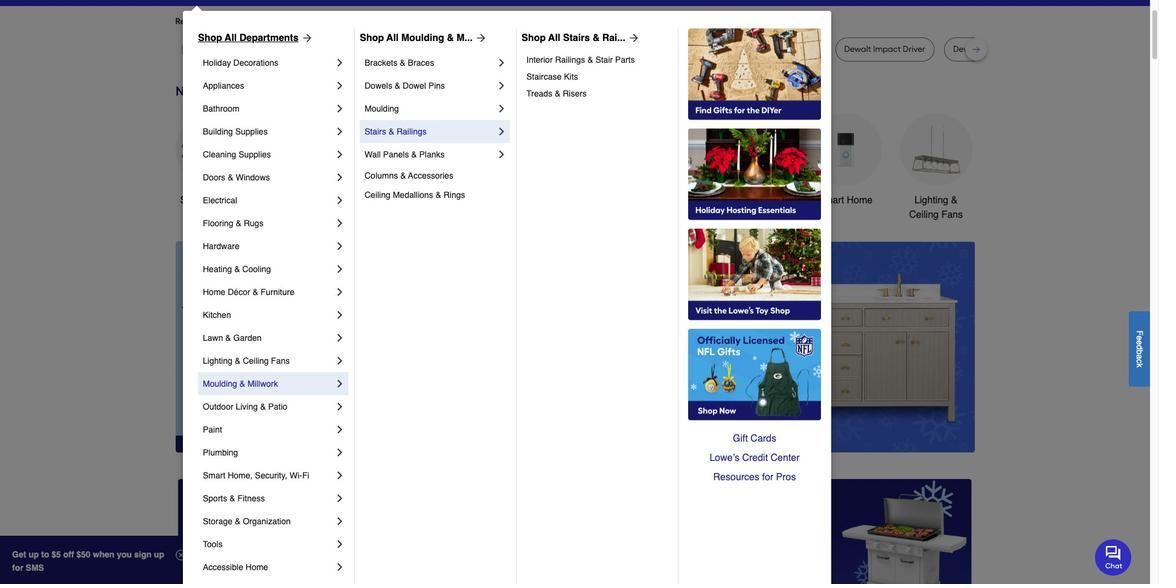 Task type: describe. For each thing, give the bounding box(es) containing it.
treads & risers link
[[527, 85, 670, 102]]

smart for smart home
[[819, 195, 845, 206]]

chat invite button image
[[1096, 539, 1132, 576]]

patio
[[268, 402, 288, 412]]

2 up from the left
[[154, 550, 164, 560]]

chevron right image for dowels & dowel pins
[[496, 80, 508, 92]]

hardware link
[[203, 235, 334, 258]]

more suggestions for you link
[[309, 16, 417, 28]]

0 horizontal spatial lighting
[[203, 356, 233, 366]]

home for smart home
[[847, 195, 873, 206]]

up to 30 percent off select grills and accessories. image
[[721, 479, 973, 585]]

supplies for cleaning supplies
[[239, 150, 271, 159]]

0 vertical spatial fans
[[942, 210, 963, 220]]

suggestions
[[331, 16, 378, 27]]

all for departments
[[225, 33, 237, 43]]

chevron right image for cleaning supplies
[[334, 149, 346, 161]]

braces
[[408, 58, 434, 68]]

accessible home
[[203, 563, 268, 573]]

f e e d b a c k button
[[1129, 311, 1151, 387]]

outdoor tools & equipment link
[[628, 114, 701, 222]]

get up to 2 free select tools or batteries when you buy 1 with select purchases. image
[[178, 479, 430, 585]]

kits
[[564, 72, 578, 82]]

chevron right image for smart home, security, wi-fi
[[334, 470, 346, 482]]

arrow right image for shop all moulding & m...
[[473, 32, 487, 44]]

security,
[[255, 471, 287, 481]]

chevron right image for stairs & railings
[[496, 126, 508, 138]]

1 horizontal spatial lighting & ceiling fans
[[910, 195, 963, 220]]

1 horizontal spatial stairs
[[563, 33, 590, 43]]

0 vertical spatial moulding
[[401, 33, 444, 43]]

treads & risers
[[527, 89, 587, 98]]

shop all moulding & m...
[[360, 33, 473, 43]]

impact for impact driver
[[765, 44, 792, 54]]

sms
[[26, 564, 44, 573]]

chevron right image for outdoor living & patio
[[334, 401, 346, 413]]

shop all departments link
[[198, 31, 313, 45]]

2 set from the left
[[1011, 44, 1023, 54]]

ceiling medallions & rings link
[[365, 185, 508, 205]]

cleaning supplies link
[[203, 143, 334, 166]]

impact driver
[[765, 44, 817, 54]]

m...
[[457, 33, 473, 43]]

shop for shop all departments
[[198, 33, 222, 43]]

brackets
[[365, 58, 398, 68]]

chevron right image for kitchen
[[334, 309, 346, 321]]

stair
[[596, 55, 613, 65]]

scroll to item #5 element
[[737, 430, 768, 437]]

shop all departments
[[198, 33, 299, 43]]

columns & accessories
[[365, 171, 454, 181]]

chevron right image for doors & windows
[[334, 172, 346, 184]]

outdoor tools & equipment
[[630, 195, 699, 220]]

cleaning
[[203, 150, 236, 159]]

chevron right image for tools
[[334, 539, 346, 551]]

drill for dewalt drill bit set
[[983, 44, 997, 54]]

up to 40 percent off select vanities. plus get free local delivery on select vanities. image
[[390, 242, 975, 453]]

furniture
[[261, 288, 295, 297]]

wall
[[365, 150, 381, 159]]

resources
[[714, 472, 760, 483]]

bit for dewalt drill bit
[[363, 44, 373, 54]]

& inside lighting & ceiling fans
[[952, 195, 958, 206]]

rugs
[[244, 219, 264, 228]]

smart home link
[[810, 114, 882, 208]]

3 bit from the left
[[590, 44, 599, 54]]

storage & organization link
[[203, 510, 334, 533]]

up to 35 percent off select small appliances. image
[[449, 479, 701, 585]]

dewalt drill bit
[[318, 44, 373, 54]]

1 horizontal spatial bathroom link
[[719, 114, 792, 208]]

railings inside stairs & railings link
[[397, 127, 427, 137]]

departments
[[240, 33, 299, 43]]

you for more suggestions for you
[[393, 16, 407, 27]]

appliances link
[[203, 74, 334, 97]]

sign
[[134, 550, 152, 560]]

$5
[[52, 550, 61, 560]]

ceiling inside lighting & ceiling fans
[[910, 210, 939, 220]]

columns
[[365, 171, 398, 181]]

building supplies link
[[203, 120, 334, 143]]

decorations for christmas
[[458, 210, 509, 220]]

smart home
[[819, 195, 873, 206]]

scroll to item #4 image
[[708, 431, 737, 436]]

dewalt impact driver
[[845, 44, 926, 54]]

for left pros
[[763, 472, 774, 483]]

chevron right image for bathroom
[[334, 103, 346, 115]]

shop all deals
[[180, 195, 243, 206]]

kitchen
[[203, 310, 231, 320]]

fitness
[[238, 494, 265, 504]]

cards
[[751, 434, 777, 445]]

shop for shop all stairs & rai...
[[522, 33, 546, 43]]

off
[[63, 550, 74, 560]]

chevron right image for appliances
[[334, 80, 346, 92]]

chevron right image for hardware
[[334, 240, 346, 252]]

for up 'departments'
[[273, 16, 284, 27]]

moulding for moulding
[[365, 104, 399, 114]]

searches
[[235, 16, 271, 27]]

shop these last-minute gifts. $99 or less. quantities are limited and won't last. image
[[175, 242, 371, 453]]

impact for impact driver bit
[[481, 44, 509, 54]]

moulding & millwork link
[[203, 373, 334, 396]]

chevron right image for moulding
[[496, 103, 508, 115]]

0 horizontal spatial home
[[203, 288, 226, 297]]

1 vertical spatial bathroom
[[734, 195, 776, 206]]

shop all stairs & rai...
[[522, 33, 626, 43]]

find gifts for the diyer. image
[[689, 28, 821, 120]]

building
[[203, 127, 233, 137]]

scroll to item #3 image
[[679, 431, 708, 436]]

outdoor living & patio
[[203, 402, 288, 412]]

christmas decorations link
[[447, 114, 520, 222]]

driver for impact driver bit
[[511, 44, 534, 54]]

interior
[[527, 55, 553, 65]]

flooring
[[203, 219, 234, 228]]

doors
[[203, 173, 226, 182]]

smart for smart home, security, wi-fi
[[203, 471, 225, 481]]

windows
[[236, 173, 270, 182]]

dewalt for dewalt drill bit set
[[954, 44, 981, 54]]

arrow right image for shop all stairs & rai...
[[626, 32, 640, 44]]

outdoor for outdoor tools & equipment
[[630, 195, 665, 206]]

0 horizontal spatial bathroom
[[203, 104, 240, 114]]

plumbing
[[203, 448, 238, 458]]

bit for dewalt drill bit set
[[999, 44, 1009, 54]]

treads
[[527, 89, 553, 98]]

chevron right image for plumbing
[[334, 447, 346, 459]]

sports & fitness link
[[203, 487, 334, 510]]

brackets & braces link
[[365, 51, 496, 74]]

lowe's credit center
[[710, 453, 800, 464]]

smart home, security, wi-fi link
[[203, 464, 334, 487]]

hardware
[[203, 242, 240, 251]]

more
[[309, 16, 329, 27]]

kitchen link
[[203, 304, 334, 327]]

moulding link
[[365, 97, 496, 120]]

all for moulding
[[387, 33, 399, 43]]

1 horizontal spatial tools
[[382, 195, 404, 206]]

drill for dewalt drill bit
[[347, 44, 361, 54]]

visit the lowe's toy shop. image
[[689, 229, 821, 321]]

lawn
[[203, 333, 223, 343]]

for right suggestions
[[380, 16, 391, 27]]

c
[[1136, 359, 1145, 364]]

decorations for holiday
[[233, 58, 279, 68]]

tools inside outdoor tools & equipment
[[668, 195, 690, 206]]

1 horizontal spatial tools link
[[357, 114, 429, 208]]

1 vertical spatial fans
[[271, 356, 290, 366]]

chevron right image for building supplies
[[334, 126, 346, 138]]

chevron right image for sports & fitness
[[334, 493, 346, 505]]

chevron right image for lawn & garden
[[334, 332, 346, 344]]

1 up from the left
[[29, 550, 39, 560]]

outdoor living & patio link
[[203, 396, 334, 419]]

pins
[[429, 81, 445, 91]]

dewalt for dewalt impact driver
[[845, 44, 872, 54]]

all for deals
[[205, 195, 216, 206]]



Task type: locate. For each thing, give the bounding box(es) containing it.
2 horizontal spatial home
[[847, 195, 873, 206]]

1 horizontal spatial impact
[[765, 44, 792, 54]]

2 vertical spatial moulding
[[203, 379, 237, 389]]

dowels & dowel pins
[[365, 81, 445, 91]]

1 horizontal spatial shop
[[360, 33, 384, 43]]

chevron right image for brackets & braces
[[496, 57, 508, 69]]

supplies for building supplies
[[235, 127, 268, 137]]

chevron right image for wall panels & planks
[[496, 149, 508, 161]]

drill for dewalt drill
[[723, 44, 737, 54]]

0 vertical spatial railings
[[555, 55, 585, 65]]

all down "recommended searches for you"
[[225, 33, 237, 43]]

dewalt for dewalt drill
[[694, 44, 721, 54]]

stairs down recommended searches for you heading
[[563, 33, 590, 43]]

1 horizontal spatial bathroom
[[734, 195, 776, 206]]

chevron right image for electrical
[[334, 194, 346, 207]]

moulding up 'outdoor living & patio'
[[203, 379, 237, 389]]

2 drill from the left
[[573, 44, 588, 54]]

tools link
[[357, 114, 429, 208], [203, 533, 334, 556]]

parts
[[616, 55, 635, 65]]

1 vertical spatial tools link
[[203, 533, 334, 556]]

4 bit from the left
[[999, 44, 1009, 54]]

bit for impact driver bit
[[536, 44, 545, 54]]

shop for shop all moulding & m...
[[360, 33, 384, 43]]

up left to on the bottom left
[[29, 550, 39, 560]]

moulding down dowels
[[365, 104, 399, 114]]

e
[[1136, 336, 1145, 340], [1136, 340, 1145, 345]]

1 vertical spatial smart
[[203, 471, 225, 481]]

1 horizontal spatial ceiling
[[365, 190, 391, 200]]

tools down columns at the top of the page
[[382, 195, 404, 206]]

4 dewalt from the left
[[954, 44, 981, 54]]

wall panels & planks
[[365, 150, 445, 159]]

holiday
[[203, 58, 231, 68]]

1 horizontal spatial you
[[393, 16, 407, 27]]

0 horizontal spatial bathroom link
[[203, 97, 334, 120]]

sports & fitness
[[203, 494, 265, 504]]

0 vertical spatial decorations
[[233, 58, 279, 68]]

shop down more suggestions for you link
[[360, 33, 384, 43]]

you for recommended searches for you
[[285, 16, 300, 27]]

cooling
[[242, 265, 271, 274]]

2 vertical spatial ceiling
[[243, 356, 269, 366]]

0 horizontal spatial set
[[601, 44, 614, 54]]

all right shop
[[205, 195, 216, 206]]

dewalt drill bit set
[[954, 44, 1023, 54]]

gift cards link
[[689, 429, 821, 449]]

accessible home link
[[203, 556, 334, 579]]

moulding up the braces
[[401, 33, 444, 43]]

0 vertical spatial lighting & ceiling fans link
[[900, 114, 973, 222]]

0 vertical spatial tools link
[[357, 114, 429, 208]]

0 vertical spatial outdoor
[[630, 195, 665, 206]]

dowel
[[403, 81, 426, 91]]

railings
[[555, 55, 585, 65], [397, 127, 427, 137]]

0 horizontal spatial impact
[[481, 44, 509, 54]]

impact driver bit
[[481, 44, 545, 54]]

interior railings & stair parts link
[[527, 51, 670, 68]]

0 horizontal spatial decorations
[[233, 58, 279, 68]]

1 vertical spatial lighting
[[203, 356, 233, 366]]

stairs
[[563, 33, 590, 43], [365, 127, 386, 137]]

lowe's
[[710, 453, 740, 464]]

doors & windows
[[203, 173, 270, 182]]

3 drill from the left
[[723, 44, 737, 54]]

2 horizontal spatial tools
[[668, 195, 690, 206]]

1 vertical spatial lighting & ceiling fans link
[[203, 350, 334, 373]]

1 horizontal spatial fans
[[942, 210, 963, 220]]

1 horizontal spatial lighting
[[915, 195, 949, 206]]

chevron right image for lighting & ceiling fans
[[334, 355, 346, 367]]

1 impact from the left
[[481, 44, 509, 54]]

for down the get
[[12, 564, 23, 573]]

panels
[[383, 150, 409, 159]]

3 driver from the left
[[903, 44, 926, 54]]

moulding inside 'link'
[[365, 104, 399, 114]]

1 driver from the left
[[511, 44, 534, 54]]

1 shop from the left
[[198, 33, 222, 43]]

4 drill from the left
[[983, 44, 997, 54]]

storage & organization
[[203, 517, 291, 527]]

chevron right image for storage & organization
[[334, 516, 346, 528]]

chevron right image
[[496, 57, 508, 69], [496, 103, 508, 115], [496, 126, 508, 138], [334, 149, 346, 161], [496, 149, 508, 161], [334, 240, 346, 252], [334, 286, 346, 298], [334, 309, 346, 321], [334, 378, 346, 390], [334, 401, 346, 413], [334, 424, 346, 436], [334, 470, 346, 482], [334, 516, 346, 528]]

deals
[[218, 195, 243, 206]]

0 horizontal spatial you
[[285, 16, 300, 27]]

d
[[1136, 345, 1145, 350]]

outdoor inside outdoor tools & equipment
[[630, 195, 665, 206]]

outdoor up paint
[[203, 402, 234, 412]]

holiday hosting essentials. image
[[689, 129, 821, 220]]

moulding for moulding & millwork
[[203, 379, 237, 389]]

1 vertical spatial stairs
[[365, 127, 386, 137]]

center
[[771, 453, 800, 464]]

plumbing link
[[203, 442, 334, 464]]

1 horizontal spatial railings
[[555, 55, 585, 65]]

outdoor
[[630, 195, 665, 206], [203, 402, 234, 412]]

0 vertical spatial home
[[847, 195, 873, 206]]

0 vertical spatial stairs
[[563, 33, 590, 43]]

all up interior
[[549, 33, 561, 43]]

chevron right image for paint
[[334, 424, 346, 436]]

tools up equipment
[[668, 195, 690, 206]]

0 vertical spatial smart
[[819, 195, 845, 206]]

1 you from the left
[[285, 16, 300, 27]]

chevron right image for heating & cooling
[[334, 263, 346, 275]]

3 impact from the left
[[874, 44, 901, 54]]

moulding & millwork
[[203, 379, 278, 389]]

1 vertical spatial ceiling
[[910, 210, 939, 220]]

sports
[[203, 494, 227, 504]]

2 impact from the left
[[765, 44, 792, 54]]

décor
[[228, 288, 250, 297]]

2 shop from the left
[[360, 33, 384, 43]]

flooring & rugs link
[[203, 212, 334, 235]]

None search field
[[450, 0, 780, 7]]

1 horizontal spatial moulding
[[365, 104, 399, 114]]

1 horizontal spatial outdoor
[[630, 195, 665, 206]]

millwork
[[248, 379, 278, 389]]

rings
[[444, 190, 465, 200]]

scroll to item #2 image
[[650, 431, 679, 436]]

arrow right image for shop all departments
[[299, 32, 313, 44]]

decorations inside christmas decorations link
[[458, 210, 509, 220]]

shop up interior
[[522, 33, 546, 43]]

1 vertical spatial home
[[203, 288, 226, 297]]

chevron right image for accessible home
[[334, 562, 346, 574]]

decorations
[[233, 58, 279, 68], [458, 210, 509, 220]]

f
[[1136, 331, 1145, 336]]

to
[[41, 550, 49, 560]]

1 horizontal spatial smart
[[819, 195, 845, 206]]

0 horizontal spatial stairs
[[365, 127, 386, 137]]

1 e from the top
[[1136, 336, 1145, 340]]

arrow right image inside the shop all stairs & rai... link
[[626, 32, 640, 44]]

0 horizontal spatial outdoor
[[203, 402, 234, 412]]

heating & cooling
[[203, 265, 271, 274]]

0 horizontal spatial fans
[[271, 356, 290, 366]]

0 vertical spatial bathroom
[[203, 104, 240, 114]]

resources for pros link
[[689, 468, 821, 487]]

0 horizontal spatial railings
[[397, 127, 427, 137]]

new deals every day during 25 days of deals image
[[175, 81, 975, 101]]

2 bit from the left
[[536, 44, 545, 54]]

supplies up windows
[[239, 150, 271, 159]]

lighting
[[915, 195, 949, 206], [203, 356, 233, 366]]

1 vertical spatial railings
[[397, 127, 427, 137]]

1 horizontal spatial up
[[154, 550, 164, 560]]

0 horizontal spatial smart
[[203, 471, 225, 481]]

2 horizontal spatial moulding
[[401, 33, 444, 43]]

christmas decorations
[[458, 195, 509, 220]]

chevron right image
[[334, 57, 346, 69], [334, 80, 346, 92], [496, 80, 508, 92], [334, 103, 346, 115], [334, 126, 346, 138], [334, 172, 346, 184], [334, 194, 346, 207], [334, 217, 346, 230], [334, 263, 346, 275], [334, 332, 346, 344], [334, 355, 346, 367], [334, 447, 346, 459], [334, 493, 346, 505], [334, 539, 346, 551], [334, 562, 346, 574]]

accessories
[[408, 171, 454, 181]]

2 horizontal spatial impact
[[874, 44, 901, 54]]

medallions
[[393, 190, 433, 200]]

2 horizontal spatial driver
[[903, 44, 926, 54]]

0 vertical spatial lighting & ceiling fans
[[910, 195, 963, 220]]

heating & cooling link
[[203, 258, 334, 281]]

0 horizontal spatial shop
[[198, 33, 222, 43]]

recommended searches for you
[[175, 16, 300, 27]]

for
[[273, 16, 284, 27], [380, 16, 391, 27], [763, 472, 774, 483], [12, 564, 23, 573]]

0 horizontal spatial ceiling
[[243, 356, 269, 366]]

decorations down the christmas
[[458, 210, 509, 220]]

drill
[[347, 44, 361, 54], [573, 44, 588, 54], [723, 44, 737, 54], [983, 44, 997, 54]]

3 dewalt from the left
[[845, 44, 872, 54]]

smart
[[819, 195, 845, 206], [203, 471, 225, 481]]

arrow right image inside shop all departments link
[[299, 32, 313, 44]]

chevron right image for home décor & furniture
[[334, 286, 346, 298]]

arrow right image
[[299, 32, 313, 44], [473, 32, 487, 44], [626, 32, 640, 44], [953, 347, 965, 359]]

railings inside interior railings & stair parts link
[[555, 55, 585, 65]]

rai...
[[603, 33, 626, 43]]

officially licensed n f l gifts. shop now. image
[[689, 329, 821, 421]]

railings up kits
[[555, 55, 585, 65]]

supplies up cleaning supplies
[[235, 127, 268, 137]]

0 vertical spatial lighting
[[915, 195, 949, 206]]

outdoor up equipment
[[630, 195, 665, 206]]

get
[[12, 550, 26, 560]]

arrow right image inside shop all moulding & m... link
[[473, 32, 487, 44]]

& inside outdoor tools & equipment
[[693, 195, 699, 206]]

ceiling medallions & rings
[[365, 190, 465, 200]]

2 vertical spatial home
[[246, 563, 268, 573]]

holiday decorations link
[[203, 51, 334, 74]]

0 vertical spatial supplies
[[235, 127, 268, 137]]

1 horizontal spatial home
[[246, 563, 268, 573]]

smart inside 'link'
[[203, 471, 225, 481]]

1 dewalt from the left
[[318, 44, 344, 54]]

2 driver from the left
[[794, 44, 817, 54]]

0 horizontal spatial tools
[[203, 540, 223, 550]]

home for accessible home
[[246, 563, 268, 573]]

1 horizontal spatial driver
[[794, 44, 817, 54]]

home
[[847, 195, 873, 206], [203, 288, 226, 297], [246, 563, 268, 573]]

stairs up wall in the left of the page
[[365, 127, 386, 137]]

set
[[601, 44, 614, 54], [1011, 44, 1023, 54]]

smart home, security, wi-fi
[[203, 471, 309, 481]]

2 e from the top
[[1136, 340, 1145, 345]]

1 vertical spatial supplies
[[239, 150, 271, 159]]

cleaning supplies
[[203, 150, 271, 159]]

e up d
[[1136, 336, 1145, 340]]

for inside get up to $5 off $50 when you sign up for sms
[[12, 564, 23, 573]]

flooring & rugs
[[203, 219, 264, 228]]

dewalt for dewalt drill bit
[[318, 44, 344, 54]]

2 dewalt from the left
[[694, 44, 721, 54]]

columns & accessories link
[[365, 166, 508, 185]]

1 horizontal spatial decorations
[[458, 210, 509, 220]]

1 horizontal spatial set
[[1011, 44, 1023, 54]]

1 drill from the left
[[347, 44, 361, 54]]

recommended searches for you heading
[[175, 16, 975, 28]]

home décor & furniture link
[[203, 281, 334, 304]]

moulding
[[401, 33, 444, 43], [365, 104, 399, 114], [203, 379, 237, 389]]

0 horizontal spatial lighting & ceiling fans link
[[203, 350, 334, 373]]

railings up wall panels & planks
[[397, 127, 427, 137]]

home,
[[228, 471, 253, 481]]

decorations inside holiday decorations link
[[233, 58, 279, 68]]

all for stairs
[[549, 33, 561, 43]]

2 you from the left
[[393, 16, 407, 27]]

heating
[[203, 265, 232, 274]]

equipment
[[642, 210, 688, 220]]

2 horizontal spatial shop
[[522, 33, 546, 43]]

2 horizontal spatial ceiling
[[910, 210, 939, 220]]

credit
[[743, 453, 768, 464]]

0 horizontal spatial up
[[29, 550, 39, 560]]

appliances
[[203, 81, 244, 91]]

3 shop from the left
[[522, 33, 546, 43]]

0 horizontal spatial driver
[[511, 44, 534, 54]]

0 vertical spatial ceiling
[[365, 190, 391, 200]]

0 horizontal spatial tools link
[[203, 533, 334, 556]]

0 horizontal spatial moulding
[[203, 379, 237, 389]]

chevron right image for holiday decorations
[[334, 57, 346, 69]]

up right sign
[[154, 550, 164, 560]]

chevron right image for flooring & rugs
[[334, 217, 346, 230]]

e up b
[[1136, 340, 1145, 345]]

1 vertical spatial outdoor
[[203, 402, 234, 412]]

accessible
[[203, 563, 243, 573]]

doors & windows link
[[203, 166, 334, 189]]

1 vertical spatial lighting & ceiling fans
[[203, 356, 290, 366]]

gift
[[733, 434, 748, 445]]

storage
[[203, 517, 233, 527]]

shop down the recommended
[[198, 33, 222, 43]]

1 vertical spatial moulding
[[365, 104, 399, 114]]

chevron right image for moulding & millwork
[[334, 378, 346, 390]]

you
[[117, 550, 132, 560]]

you left the more
[[285, 16, 300, 27]]

more suggestions for you
[[309, 16, 407, 27]]

1 horizontal spatial lighting & ceiling fans link
[[900, 114, 973, 222]]

0 horizontal spatial lighting & ceiling fans
[[203, 356, 290, 366]]

dowels
[[365, 81, 393, 91]]

driver for impact driver
[[794, 44, 817, 54]]

lowe's credit center link
[[689, 449, 821, 468]]

lawn & garden link
[[203, 327, 334, 350]]

dowels & dowel pins link
[[365, 74, 496, 97]]

1 vertical spatial decorations
[[458, 210, 509, 220]]

1 set from the left
[[601, 44, 614, 54]]

outdoor for outdoor living & patio
[[203, 402, 234, 412]]

decorations down shop all departments link
[[233, 58, 279, 68]]

you up shop all moulding & m...
[[393, 16, 407, 27]]

drill bit set
[[573, 44, 614, 54]]

all up brackets & braces
[[387, 33, 399, 43]]

home décor & furniture
[[203, 288, 295, 297]]

brackets & braces
[[365, 58, 434, 68]]

1 bit from the left
[[363, 44, 373, 54]]

you
[[285, 16, 300, 27], [393, 16, 407, 27]]

tools down storage
[[203, 540, 223, 550]]



Task type: vqa. For each thing, say whether or not it's contained in the screenshot.
Steel) in "Garage Ready 18.1-cu ft Top-Freezer Refrigerator (Stainless Steel) ENERGY STAR"
no



